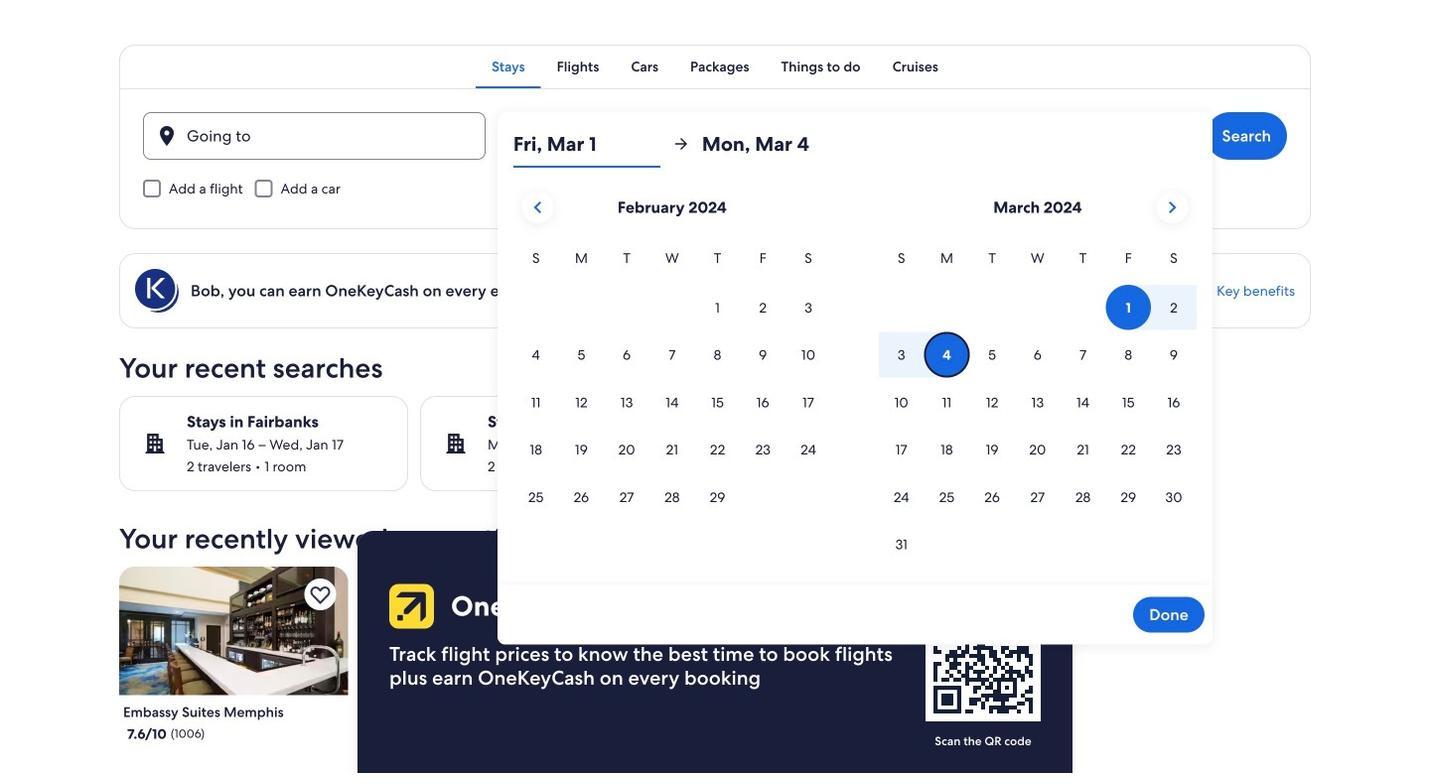 Task type: describe. For each thing, give the bounding box(es) containing it.
qr code image
[[926, 607, 1041, 722]]

stays image
[[444, 432, 468, 456]]

february 2024 element
[[513, 247, 831, 522]]

Save Embassy Suites Memphis to a trip checkbox
[[304, 579, 336, 611]]

stays image
[[143, 432, 167, 456]]

expedia logo image
[[385, 584, 434, 629]]

previous month image
[[526, 196, 550, 219]]

next month image
[[1160, 196, 1184, 219]]



Task type: locate. For each thing, give the bounding box(es) containing it.
directional image
[[672, 135, 690, 153]]

one key blue tier image
[[135, 269, 179, 313]]

tab list
[[119, 45, 1311, 88]]

bar (on property) image
[[119, 567, 348, 696]]

march 2024 element
[[879, 247, 1197, 570]]

application
[[513, 184, 1197, 570]]



Task type: vqa. For each thing, say whether or not it's contained in the screenshot.
March 2024 element
yes



